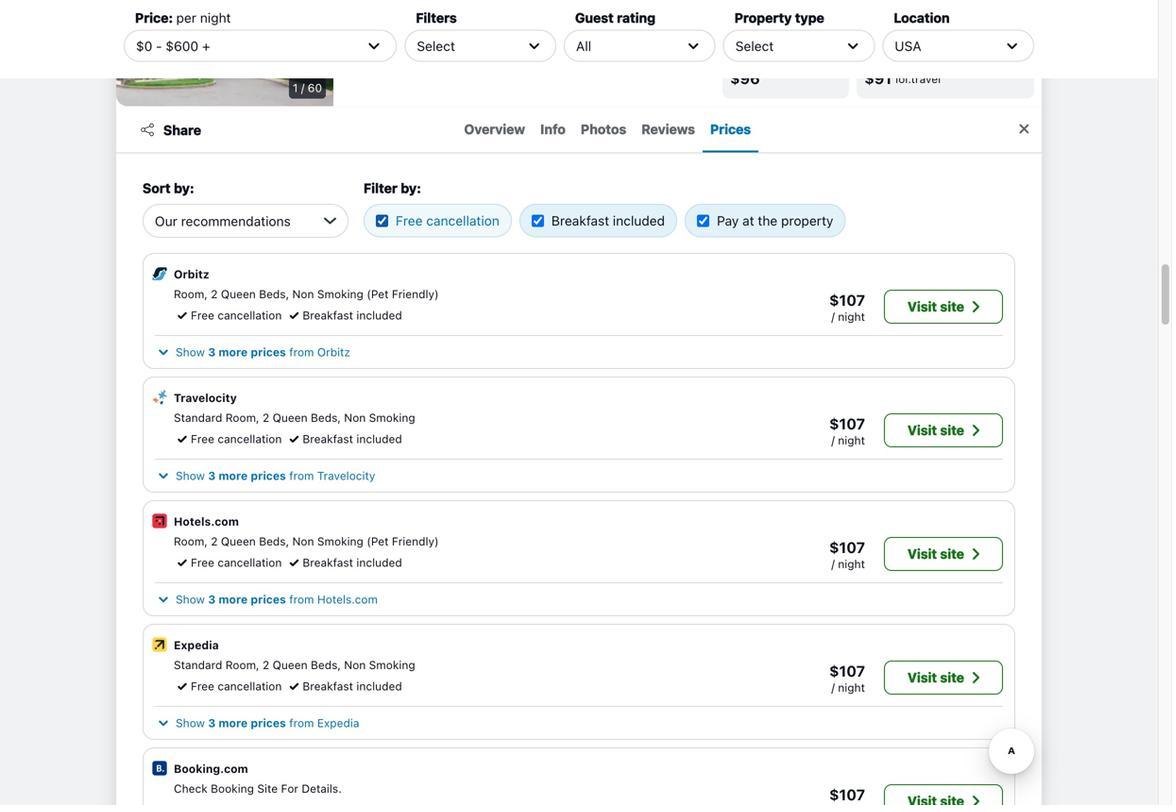 Task type: vqa. For each thing, say whether or not it's contained in the screenshot.
Show associated with Show 3 more prices from Travelocity
yes



Task type: describe. For each thing, give the bounding box(es) containing it.
0 horizontal spatial travelocity
[[174, 391, 237, 405]]

overview button
[[457, 107, 533, 153]]

friendly) for orbitz
[[392, 288, 439, 301]]

prices for from expedia
[[251, 717, 286, 730]]

$0 - $600 +
[[136, 38, 210, 54]]

property
[[781, 213, 833, 229]]

free cancellation button for expedia
[[174, 678, 282, 695]]

select for property type
[[735, 38, 774, 54]]

standard for travelocity
[[174, 411, 222, 425]]

$107 / night for expedia
[[829, 663, 865, 695]]

beds, up show 3 more prices from travelocity on the left of the page
[[311, 411, 341, 425]]

breakfast inside multi-select list box
[[551, 213, 609, 229]]

photos
[[581, 121, 626, 137]]

show for show 3 more prices from travelocity
[[176, 469, 205, 483]]

visit site for show 3 more prices from expedia
[[908, 670, 964, 686]]

photos button
[[573, 107, 634, 153]]

per
[[176, 10, 196, 26]]

show for show 3 more prices from expedia
[[176, 717, 205, 730]]

our
[[864, 55, 885, 68]]

$107 for expedia
[[829, 663, 865, 680]]

Breakfast included checkbox
[[532, 215, 544, 227]]

3 for show 3 more prices from expedia
[[208, 717, 216, 730]]

booking.com image
[[151, 760, 168, 777]]

breakfast for orbitz
[[303, 309, 353, 322]]

60
[[308, 81, 322, 94]]

show 3 more prices from travelocity
[[176, 469, 375, 483]]

9.0 - excellent (1605 reviews)
[[341, 24, 528, 40]]

standard for expedia
[[174, 659, 222, 672]]

beds, up the show 3 more prices from orbitz
[[259, 288, 289, 301]]

more for from expedia
[[219, 717, 248, 730]]

breakfast for expedia
[[303, 680, 353, 693]]

visit for hotels.com
[[908, 546, 937, 562]]

night for show 3 more prices from orbitz
[[838, 310, 865, 323]]

from for orbitz
[[289, 346, 314, 359]]

hotels.com image
[[151, 513, 168, 530]]

usa
[[895, 38, 921, 54]]

more for from travelocity
[[219, 469, 248, 483]]

show 3 more prices from hotels.com
[[176, 593, 378, 606]]

our lowest price: $91 lol.travel
[[864, 55, 962, 87]]

room, 2 queen beds, non smoking (pet friendly) for hotels.com
[[174, 535, 439, 548]]

guest rating
[[575, 10, 656, 26]]

queen up show 3 more prices from travelocity on the left of the page
[[273, 411, 308, 425]]

reviews button
[[634, 107, 703, 153]]

booking
[[211, 783, 254, 796]]

expedia $96
[[730, 55, 775, 87]]

comfort inn & suites colonial, (sturbridge, usa) image
[[116, 0, 333, 106]]

0 vertical spatial $96
[[731, 3, 768, 25]]

by: for sort by:
[[174, 180, 194, 196]]

site for hotels.com
[[940, 546, 964, 562]]

(1605
[[437, 24, 473, 40]]

3 for show 3 more prices from orbitz
[[208, 346, 216, 359]]

queen up show 3 more prices from hotels.com
[[221, 535, 256, 548]]

prices for from travelocity
[[251, 469, 286, 483]]

free cancellation for travelocity
[[191, 433, 282, 446]]

room, 2 queen beds, non smoking (pet friendly) for orbitz
[[174, 288, 439, 301]]

from for hotels.com
[[289, 593, 314, 606]]

free cancellation button for orbitz
[[174, 307, 282, 324]]

overview
[[464, 121, 525, 137]]

tab list containing overview
[[213, 107, 1003, 153]]

visit site button for from travelocity
[[884, 414, 1003, 448]]

2 up show 3 more prices from travelocity on the left of the page
[[263, 411, 269, 425]]

view deal button
[[893, 0, 1026, 26]]

+
[[202, 38, 210, 54]]

site for orbitz
[[940, 299, 964, 315]]

site for expedia
[[940, 670, 964, 686]]

beds, down show 3 more prices from hotels.com
[[311, 659, 341, 672]]

breakfast included for show 3 more prices from travelocity
[[303, 433, 402, 446]]

booking.com
[[174, 763, 248, 776]]

free cancellation button for hotels.com
[[174, 554, 282, 571]]

free inside multi-select list box
[[396, 213, 423, 229]]

(pet for orbitz
[[367, 288, 389, 301]]

share button
[[128, 113, 213, 147]]

1 vertical spatial travelocity
[[317, 469, 375, 483]]

- for $0
[[156, 38, 162, 54]]

free for travelocity
[[191, 433, 214, 446]]

visit for expedia
[[908, 670, 937, 686]]

included for orbitz
[[356, 309, 402, 322]]

guest
[[575, 10, 614, 26]]

sort
[[143, 180, 171, 196]]

breakfast included button for orbitz
[[286, 307, 402, 324]]

at
[[742, 213, 754, 229]]

visit site for show 3 more prices from orbitz
[[908, 299, 964, 315]]

$107 for hotels.com
[[829, 539, 865, 557]]

standard room, 2 queen beds, non smoking for from expedia
[[174, 659, 415, 672]]

1 horizontal spatial expedia
[[317, 717, 359, 730]]

visit site for show 3 more prices from travelocity
[[908, 423, 964, 438]]

lowest
[[888, 55, 926, 68]]

breakfast for hotels.com
[[303, 556, 353, 570]]

prices
[[710, 121, 751, 137]]

(pet for hotels.com
[[367, 535, 389, 548]]

$107 for orbitz
[[829, 291, 865, 309]]

price:
[[135, 10, 173, 26]]

filters
[[416, 10, 457, 26]]

booking.com check booking site for details. $107
[[174, 763, 865, 804]]

type
[[795, 10, 824, 26]]

night for show 3 more prices from travelocity
[[838, 434, 865, 447]]

view
[[916, 0, 952, 18]]

property type
[[735, 10, 824, 26]]

share
[[163, 122, 201, 138]]

3 for show 3 more prices from hotels.com
[[208, 593, 216, 606]]

free cancellation button for travelocity
[[174, 431, 282, 448]]

$107 inside "booking.com check booking site for details. $107"
[[829, 786, 865, 804]]

sort by:
[[143, 180, 194, 196]]

2 up show 3 more prices from expedia
[[263, 659, 269, 672]]

view deal
[[916, 0, 988, 18]]



Task type: locate. For each thing, give the bounding box(es) containing it.
3 for show 3 more prices from travelocity
[[208, 469, 216, 483]]

multi-select list box
[[364, 196, 853, 238]]

queen up the show 3 more prices from orbitz
[[221, 288, 256, 301]]

3 free cancellation button from the top
[[174, 554, 282, 571]]

filter by:
[[364, 180, 421, 196]]

0 horizontal spatial by:
[[174, 180, 194, 196]]

free cancellation down "filter by:"
[[396, 213, 500, 229]]

included for hotels.com
[[356, 556, 402, 570]]

2 free cancellation button from the top
[[174, 431, 282, 448]]

4 from from the top
[[289, 717, 314, 730]]

1 breakfast included button from the top
[[286, 307, 402, 324]]

expedia right expedia image
[[174, 639, 219, 652]]

- for 9.0
[[365, 24, 371, 40]]

0 horizontal spatial expedia
[[174, 639, 219, 652]]

0 horizontal spatial -
[[156, 38, 162, 54]]

beds,
[[259, 288, 289, 301], [311, 411, 341, 425], [259, 535, 289, 548], [311, 659, 341, 672]]

2 from from the top
[[289, 469, 314, 483]]

visit site button for from hotels.com
[[884, 537, 1003, 571]]

show 3 more prices from orbitz
[[176, 346, 350, 359]]

included
[[613, 213, 665, 229], [356, 309, 402, 322], [356, 433, 402, 446], [356, 556, 402, 570], [356, 680, 402, 693]]

pay
[[717, 213, 739, 229]]

1 $107 / night from the top
[[829, 291, 865, 323]]

night for show 3 more prices from expedia
[[838, 681, 865, 695]]

3 prices from the top
[[251, 593, 286, 606]]

select
[[417, 38, 455, 54], [735, 38, 774, 54]]

1 (pet from the top
[[367, 288, 389, 301]]

free cancellation for orbitz
[[191, 309, 282, 322]]

2 visit site from the top
[[908, 423, 964, 438]]

1 vertical spatial standard
[[174, 659, 222, 672]]

rating
[[617, 10, 656, 26]]

expedia down the property
[[730, 55, 775, 68]]

visit site button for from orbitz
[[884, 290, 1003, 324]]

breakfast up show 3 more prices from expedia
[[303, 680, 353, 693]]

3
[[208, 346, 216, 359], [208, 469, 216, 483], [208, 593, 216, 606], [208, 717, 216, 730]]

night for show 3 more prices from hotels.com
[[838, 558, 865, 571]]

visit for travelocity
[[908, 423, 937, 438]]

0 vertical spatial friendly)
[[392, 288, 439, 301]]

0 vertical spatial orbitz
[[174, 268, 209, 281]]

0 vertical spatial standard
[[174, 411, 222, 425]]

cancellation for travelocity
[[218, 433, 282, 446]]

breakfast included for show 3 more prices from orbitz
[[303, 309, 402, 322]]

1 visit from the top
[[908, 299, 937, 315]]

cancellation left breakfast included option
[[426, 213, 500, 229]]

free for orbitz
[[191, 309, 214, 322]]

prices
[[251, 346, 286, 359], [251, 469, 286, 483], [251, 593, 286, 606], [251, 717, 286, 730]]

/ for travelocity
[[831, 434, 835, 447]]

breakfast included button up show 3 more prices from travelocity on the left of the page
[[286, 431, 402, 448]]

by:
[[174, 180, 194, 196], [401, 180, 421, 196]]

2 friendly) from the top
[[392, 535, 439, 548]]

standard room, 2 queen beds, non smoking up show 3 more prices from expedia
[[174, 659, 415, 672]]

expedia image
[[151, 637, 168, 654]]

select for filters
[[417, 38, 455, 54]]

cancellation for hotels.com
[[218, 556, 282, 570]]

info button
[[533, 107, 573, 153]]

-
[[365, 24, 371, 40], [156, 38, 162, 54]]

4 visit site from the top
[[908, 670, 964, 686]]

0 horizontal spatial hotels.com
[[174, 515, 239, 528]]

$107 / night for hotels.com
[[829, 539, 865, 571]]

free
[[396, 213, 423, 229], [191, 309, 214, 322], [191, 433, 214, 446], [191, 556, 214, 570], [191, 680, 214, 693]]

visit site button for from expedia
[[884, 661, 1003, 695]]

2 up the show 3 more prices from orbitz
[[211, 288, 218, 301]]

breakfast included button up the show 3 more prices from orbitz
[[286, 307, 402, 324]]

breakfast up the show 3 more prices from orbitz
[[303, 309, 353, 322]]

select up expedia $96
[[735, 38, 774, 54]]

1 horizontal spatial -
[[365, 24, 371, 40]]

free cancellation button up show 3 more prices from hotels.com
[[174, 554, 282, 571]]

3 $107 / night from the top
[[829, 539, 865, 571]]

(pet
[[367, 288, 389, 301], [367, 535, 389, 548]]

free for expedia
[[191, 680, 214, 693]]

1 horizontal spatial travelocity
[[317, 469, 375, 483]]

3 visit site from the top
[[908, 546, 964, 562]]

travelocity image
[[151, 389, 168, 406]]

$96 inside expedia $96
[[730, 69, 760, 87]]

1 standard from the top
[[174, 411, 222, 425]]

0 vertical spatial standard room, 2 queen beds, non smoking
[[174, 411, 415, 425]]

info
[[540, 121, 566, 137]]

1 free cancellation button from the top
[[174, 307, 282, 324]]

$96 up expedia $96
[[731, 3, 768, 25]]

visit site
[[908, 299, 964, 315], [908, 423, 964, 438], [908, 546, 964, 562], [908, 670, 964, 686]]

1 vertical spatial friendly)
[[392, 535, 439, 548]]

included inside multi-select list box
[[613, 213, 665, 229]]

lol.travel
[[896, 72, 941, 85]]

1 vertical spatial orbitz
[[317, 346, 350, 359]]

cancellation inside multi-select list box
[[426, 213, 500, 229]]

tab list
[[213, 107, 1003, 153]]

queen up show 3 more prices from expedia
[[273, 659, 308, 672]]

$107
[[829, 291, 865, 309], [829, 415, 865, 433], [829, 539, 865, 557], [829, 663, 865, 680], [829, 786, 865, 804]]

cancellation up the show 3 more prices from orbitz
[[218, 309, 282, 322]]

1 vertical spatial (pet
[[367, 535, 389, 548]]

2 horizontal spatial expedia
[[730, 55, 775, 68]]

$107 / night for orbitz
[[829, 291, 865, 323]]

1 more from the top
[[219, 346, 248, 359]]

reviews
[[642, 121, 695, 137]]

night
[[200, 10, 231, 26], [838, 310, 865, 323], [838, 434, 865, 447], [838, 558, 865, 571], [838, 681, 865, 695]]

standard room, 2 queen beds, non smoking up show 3 more prices from travelocity on the left of the page
[[174, 411, 415, 425]]

2 breakfast included button from the top
[[286, 431, 402, 448]]

2 prices from the top
[[251, 469, 286, 483]]

3 $107 from the top
[[829, 539, 865, 557]]

1 horizontal spatial by:
[[401, 180, 421, 196]]

location
[[894, 10, 950, 26]]

2 visit site button from the top
[[884, 414, 1003, 448]]

expedia up details.
[[317, 717, 359, 730]]

free cancellation button up the show 3 more prices from orbitz
[[174, 307, 282, 324]]

breakfast
[[551, 213, 609, 229], [303, 309, 353, 322], [303, 433, 353, 446], [303, 556, 353, 570], [303, 680, 353, 693]]

cancellation
[[426, 213, 500, 229], [218, 309, 282, 322], [218, 433, 282, 446], [218, 556, 282, 570], [218, 680, 282, 693]]

breakfast right breakfast included option
[[551, 213, 609, 229]]

/
[[301, 81, 305, 94], [831, 310, 835, 323], [831, 434, 835, 447], [831, 558, 835, 571], [831, 681, 835, 695]]

1 by: from the left
[[174, 180, 194, 196]]

2 room, 2 queen beds, non smoking (pet friendly) from the top
[[174, 535, 439, 548]]

show 3 more prices from expedia
[[176, 717, 359, 730]]

4 breakfast included button from the top
[[286, 678, 402, 695]]

Free cancellation checkbox
[[376, 215, 388, 227]]

1 visit site button from the top
[[884, 290, 1003, 324]]

0 horizontal spatial select
[[417, 38, 455, 54]]

2 $107 from the top
[[829, 415, 865, 433]]

site inside "booking.com check booking site for details. $107"
[[257, 783, 278, 796]]

4 3 from the top
[[208, 717, 216, 730]]

4 prices from the top
[[251, 717, 286, 730]]

0 vertical spatial (pet
[[367, 288, 389, 301]]

site
[[940, 299, 964, 315], [940, 423, 964, 438], [940, 546, 964, 562], [940, 670, 964, 686], [257, 783, 278, 796]]

9.0
[[341, 24, 362, 40]]

check
[[174, 783, 208, 796]]

breakfast up show 3 more prices from travelocity on the left of the page
[[303, 433, 353, 446]]

free right free cancellation 'checkbox'
[[396, 213, 423, 229]]

free up show 3 more prices from travelocity on the left of the page
[[191, 433, 214, 446]]

prices button
[[703, 107, 759, 153]]

4 show from the top
[[176, 717, 205, 730]]

1 visit site from the top
[[908, 299, 964, 315]]

show
[[176, 346, 205, 359], [176, 469, 205, 483], [176, 593, 205, 606], [176, 717, 205, 730]]

free cancellation inside multi-select list box
[[396, 213, 500, 229]]

by: right "filter" in the top of the page
[[401, 180, 421, 196]]

free up show 3 more prices from expedia
[[191, 680, 214, 693]]

by: for filter by:
[[401, 180, 421, 196]]

3 breakfast included button from the top
[[286, 554, 402, 571]]

1 vertical spatial expedia
[[174, 639, 219, 652]]

free cancellation up show 3 more prices from travelocity on the left of the page
[[191, 433, 282, 446]]

room,
[[174, 288, 208, 301], [226, 411, 259, 425], [174, 535, 208, 548], [226, 659, 259, 672]]

cancellation up show 3 more prices from travelocity on the left of the page
[[218, 433, 282, 446]]

price: per night
[[135, 10, 231, 26]]

free for hotels.com
[[191, 556, 214, 570]]

4 visit from the top
[[908, 670, 937, 686]]

reviews)
[[476, 24, 528, 40]]

$107 / night for travelocity
[[829, 415, 865, 447]]

filter
[[364, 180, 397, 196]]

$107 / night
[[829, 291, 865, 323], [829, 415, 865, 447], [829, 539, 865, 571], [829, 663, 865, 695]]

cancellation up show 3 more prices from expedia
[[218, 680, 282, 693]]

free cancellation up the show 3 more prices from orbitz
[[191, 309, 282, 322]]

orbitz
[[174, 268, 209, 281], [317, 346, 350, 359]]

smoking
[[317, 288, 363, 301], [369, 411, 415, 425], [317, 535, 363, 548], [369, 659, 415, 672]]

- right $0
[[156, 38, 162, 54]]

3 visit site button from the top
[[884, 537, 1003, 571]]

4 $107 from the top
[[829, 663, 865, 680]]

standard room, 2 queen beds, non smoking
[[174, 411, 415, 425], [174, 659, 415, 672]]

free cancellation up show 3 more prices from expedia
[[191, 680, 282, 693]]

2 standard room, 2 queen beds, non smoking from the top
[[174, 659, 415, 672]]

travelocity
[[174, 391, 237, 405], [317, 469, 375, 483]]

1 vertical spatial standard room, 2 queen beds, non smoking
[[174, 659, 415, 672]]

expedia for expedia
[[174, 639, 219, 652]]

cancellation for expedia
[[218, 680, 282, 693]]

2 vertical spatial expedia
[[317, 717, 359, 730]]

2 more from the top
[[219, 469, 248, 483]]

breakfast included inside multi-select list box
[[551, 213, 665, 229]]

pay at the property
[[717, 213, 833, 229]]

free cancellation button up show 3 more prices from travelocity on the left of the page
[[174, 431, 282, 448]]

2 up show 3 more prices from hotels.com
[[211, 535, 218, 548]]

breakfast included button for hotels.com
[[286, 554, 402, 571]]

visit site for show 3 more prices from hotels.com
[[908, 546, 964, 562]]

1 / 60
[[293, 81, 322, 94]]

1 horizontal spatial hotels.com
[[317, 593, 378, 606]]

1 friendly) from the top
[[392, 288, 439, 301]]

deal
[[955, 0, 988, 18]]

orbitz image
[[151, 265, 168, 282]]

1 $107 from the top
[[829, 291, 865, 309]]

3 visit from the top
[[908, 546, 937, 562]]

2 $107 / night from the top
[[829, 415, 865, 447]]

breakfast included button for travelocity
[[286, 431, 402, 448]]

from for expedia
[[289, 717, 314, 730]]

$96
[[731, 3, 768, 25], [730, 69, 760, 87]]

1 horizontal spatial orbitz
[[317, 346, 350, 359]]

visit for orbitz
[[908, 299, 937, 315]]

2
[[211, 288, 218, 301], [263, 411, 269, 425], [211, 535, 218, 548], [263, 659, 269, 672]]

$96 up prices
[[730, 69, 760, 87]]

free cancellation up show 3 more prices from hotels.com
[[191, 556, 282, 570]]

site for travelocity
[[940, 423, 964, 438]]

4 $107 / night from the top
[[829, 663, 865, 695]]

1 vertical spatial hotels.com
[[317, 593, 378, 606]]

0 vertical spatial room, 2 queen beds, non smoking (pet friendly)
[[174, 288, 439, 301]]

3 from from the top
[[289, 593, 314, 606]]

$107 for travelocity
[[829, 415, 865, 433]]

breakfast included
[[551, 213, 665, 229], [303, 309, 402, 322], [303, 433, 402, 446], [303, 556, 402, 570], [303, 680, 402, 693]]

free cancellation button
[[174, 307, 282, 324], [174, 431, 282, 448], [174, 554, 282, 571], [174, 678, 282, 695]]

0 vertical spatial travelocity
[[174, 391, 237, 405]]

breakfast included button
[[286, 307, 402, 324], [286, 431, 402, 448], [286, 554, 402, 571], [286, 678, 402, 695]]

excellent
[[375, 24, 434, 40]]

breakfast up show 3 more prices from hotels.com
[[303, 556, 353, 570]]

breakfast for travelocity
[[303, 433, 353, 446]]

cancellation up show 3 more prices from hotels.com
[[218, 556, 282, 570]]

1 horizontal spatial select
[[735, 38, 774, 54]]

for
[[281, 783, 298, 796]]

details.
[[302, 783, 342, 796]]

1 vertical spatial $96
[[730, 69, 760, 87]]

from for travelocity
[[289, 469, 314, 483]]

2 visit from the top
[[908, 423, 937, 438]]

/ for expedia
[[831, 681, 835, 695]]

1 vertical spatial room, 2 queen beds, non smoking (pet friendly)
[[174, 535, 439, 548]]

select down filters
[[417, 38, 455, 54]]

free cancellation for expedia
[[191, 680, 282, 693]]

/ for hotels.com
[[831, 558, 835, 571]]

3 more from the top
[[219, 593, 248, 606]]

0 horizontal spatial orbitz
[[174, 268, 209, 281]]

free cancellation for hotels.com
[[191, 556, 282, 570]]

price:
[[929, 55, 962, 68]]

1
[[293, 81, 298, 94]]

show for show 3 more prices from hotels.com
[[176, 593, 205, 606]]

more for from orbitz
[[219, 346, 248, 359]]

1 3 from the top
[[208, 346, 216, 359]]

$600
[[166, 38, 198, 54]]

cancellation for orbitz
[[218, 309, 282, 322]]

breakfast included for show 3 more prices from hotels.com
[[303, 556, 402, 570]]

room, 2 queen beds, non smoking (pet friendly) up the show 3 more prices from orbitz
[[174, 288, 439, 301]]

standard
[[174, 411, 222, 425], [174, 659, 222, 672]]

included for expedia
[[356, 680, 402, 693]]

visit
[[908, 299, 937, 315], [908, 423, 937, 438], [908, 546, 937, 562], [908, 670, 937, 686]]

room, 2 queen beds, non smoking (pet friendly) up show 3 more prices from hotels.com
[[174, 535, 439, 548]]

1 room, 2 queen beds, non smoking (pet friendly) from the top
[[174, 288, 439, 301]]

2 show from the top
[[176, 469, 205, 483]]

0 vertical spatial expedia
[[730, 55, 775, 68]]

expedia
[[730, 55, 775, 68], [174, 639, 219, 652], [317, 717, 359, 730]]

the
[[758, 213, 778, 229]]

free up show 3 more prices from hotels.com
[[191, 556, 214, 570]]

2 select from the left
[[735, 38, 774, 54]]

prices for from hotels.com
[[251, 593, 286, 606]]

3 3 from the top
[[208, 593, 216, 606]]

friendly) for hotels.com
[[392, 535, 439, 548]]

standard room, 2 queen beds, non smoking for from travelocity
[[174, 411, 415, 425]]

breakfast included button up show 3 more prices from hotels.com
[[286, 554, 402, 571]]

1 from from the top
[[289, 346, 314, 359]]

non
[[292, 288, 314, 301], [344, 411, 366, 425], [292, 535, 314, 548], [344, 659, 366, 672]]

more
[[219, 346, 248, 359], [219, 469, 248, 483], [219, 593, 248, 606], [219, 717, 248, 730]]

room, 2 queen beds, non smoking (pet friendly)
[[174, 288, 439, 301], [174, 535, 439, 548]]

hotels.com
[[174, 515, 239, 528], [317, 593, 378, 606]]

$0
[[136, 38, 152, 54]]

beds, up show 3 more prices from hotels.com
[[259, 535, 289, 548]]

free cancellation button up show 3 more prices from expedia
[[174, 678, 282, 695]]

property
[[735, 10, 792, 26]]

standard up show 3 more prices from expedia
[[174, 659, 222, 672]]

breakfast included for show 3 more prices from expedia
[[303, 680, 402, 693]]

breakfast included button up show 3 more prices from expedia
[[286, 678, 402, 695]]

1 prices from the top
[[251, 346, 286, 359]]

all
[[576, 38, 591, 54]]

$91
[[864, 69, 892, 87]]

prices for from orbitz
[[251, 346, 286, 359]]

4 free cancellation button from the top
[[174, 678, 282, 695]]

queen
[[221, 288, 256, 301], [273, 411, 308, 425], [221, 535, 256, 548], [273, 659, 308, 672]]

2 standard from the top
[[174, 659, 222, 672]]

Pay at the property checkbox
[[697, 215, 709, 227]]

4 more from the top
[[219, 717, 248, 730]]

breakfast included button for expedia
[[286, 678, 402, 695]]

1 show from the top
[[176, 346, 205, 359]]

0 vertical spatial hotels.com
[[174, 515, 239, 528]]

more for from hotels.com
[[219, 593, 248, 606]]

free up the show 3 more prices from orbitz
[[191, 309, 214, 322]]

1 standard room, 2 queen beds, non smoking from the top
[[174, 411, 415, 425]]

free cancellation
[[396, 213, 500, 229], [191, 309, 282, 322], [191, 433, 282, 446], [191, 556, 282, 570], [191, 680, 282, 693]]

- right 9.0
[[365, 24, 371, 40]]

standard down the show 3 more prices from orbitz
[[174, 411, 222, 425]]

3 show from the top
[[176, 593, 205, 606]]

expedia for expedia $96
[[730, 55, 775, 68]]

2 by: from the left
[[401, 180, 421, 196]]

visit site button
[[884, 290, 1003, 324], [884, 414, 1003, 448], [884, 537, 1003, 571], [884, 661, 1003, 695]]

by: right sort
[[174, 180, 194, 196]]

5 $107 from the top
[[829, 786, 865, 804]]

2 (pet from the top
[[367, 535, 389, 548]]

2 3 from the top
[[208, 469, 216, 483]]

friendly)
[[392, 288, 439, 301], [392, 535, 439, 548]]

4 visit site button from the top
[[884, 661, 1003, 695]]

/ for orbitz
[[831, 310, 835, 323]]

1 select from the left
[[417, 38, 455, 54]]

show for show 3 more prices from orbitz
[[176, 346, 205, 359]]

included for travelocity
[[356, 433, 402, 446]]



